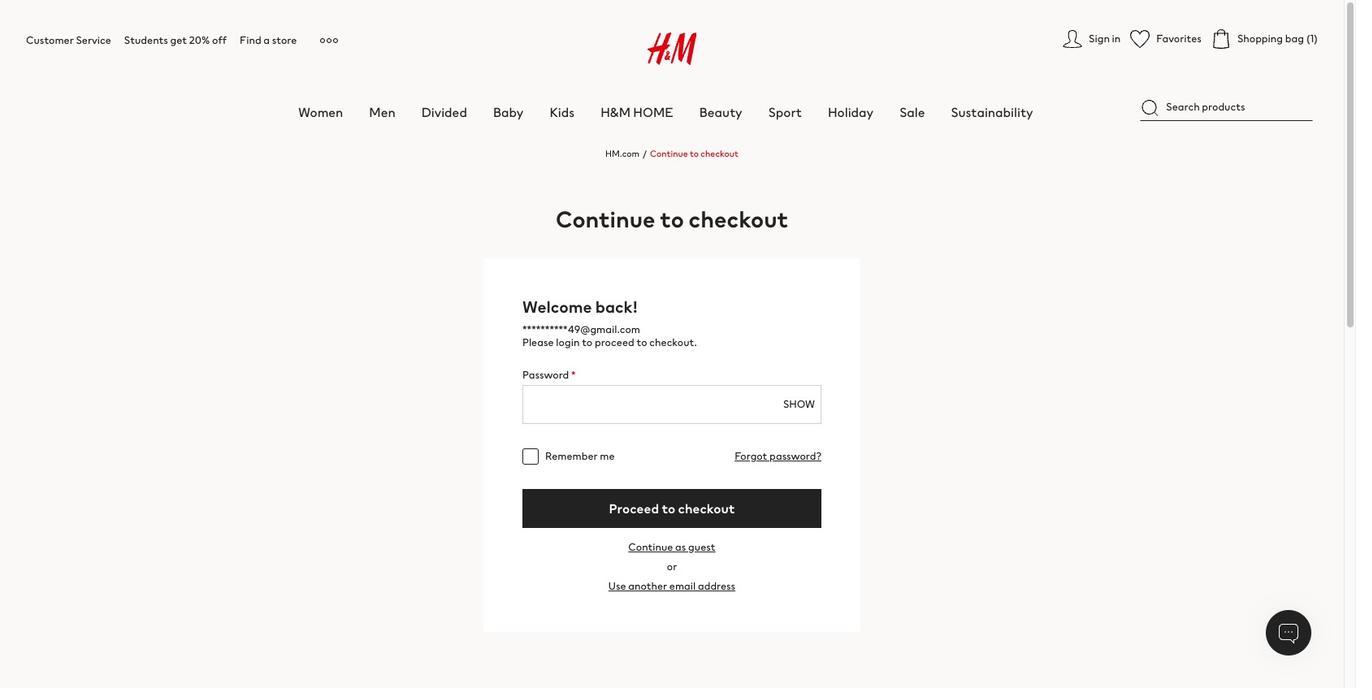Task type: vqa. For each thing, say whether or not it's contained in the screenshot.
Forgot
yes



Task type: locate. For each thing, give the bounding box(es) containing it.
baby link
[[493, 102, 524, 122]]

continue down 'hm.com'
[[556, 202, 656, 236]]

2 vertical spatial checkout
[[678, 499, 735, 519]]

men
[[369, 102, 396, 122]]

checkout inside button
[[678, 499, 735, 519]]

baby
[[493, 102, 524, 122]]

sign
[[1089, 31, 1110, 46]]

continue for as
[[629, 540, 673, 555]]

checkout down continue to checkout "link"
[[689, 202, 789, 236]]

0 vertical spatial continue
[[650, 147, 688, 160]]

h&m
[[601, 102, 631, 122]]

forgot
[[735, 449, 768, 464]]

me
[[600, 449, 615, 464]]

sign in button
[[1063, 29, 1121, 49]]

forgot password? link
[[735, 437, 822, 476]]

checkout up the guest
[[678, 499, 735, 519]]

find a store link
[[240, 33, 297, 48]]

men link
[[369, 102, 396, 122]]

h&m home
[[601, 102, 674, 122]]

back!
[[596, 295, 638, 319]]

hm.com link
[[606, 147, 640, 160]]

Search products search field
[[1141, 94, 1313, 121]]

to inside proceed to checkout button
[[662, 499, 676, 519]]

continue right /
[[650, 147, 688, 160]]

1 vertical spatial continue
[[556, 202, 656, 236]]

shopping
[[1238, 31, 1284, 46]]

checkout
[[701, 147, 739, 160], [689, 202, 789, 236], [678, 499, 735, 519]]

students get 20% off link
[[124, 33, 227, 48]]

sale link
[[900, 102, 925, 122]]

0 vertical spatial checkout
[[701, 147, 739, 160]]

remember me
[[545, 449, 615, 464]]

proceed
[[595, 335, 635, 350]]

sustainability link
[[951, 102, 1034, 122]]

continue
[[650, 147, 688, 160], [556, 202, 656, 236], [629, 540, 673, 555]]

holiday link
[[828, 102, 874, 122]]

proceed to checkout button
[[523, 489, 822, 528]]

checkout for continue to checkout
[[689, 202, 789, 236]]

continue inside "continue as guest or use another email address"
[[629, 540, 673, 555]]

1 vertical spatial checkout
[[689, 202, 789, 236]]

email
[[670, 579, 696, 594]]

remember
[[545, 449, 598, 464]]

customer service link
[[26, 33, 111, 48]]

checkout down the beauty link
[[701, 147, 739, 160]]

kids
[[550, 102, 575, 122]]

beauty link
[[700, 102, 743, 122]]

customer
[[26, 33, 74, 48]]

find
[[240, 33, 261, 48]]

to
[[690, 147, 699, 160], [660, 202, 684, 236], [582, 335, 593, 350], [637, 335, 648, 350], [662, 499, 676, 519]]

shopping bag (1)
[[1238, 31, 1318, 46]]

continue up the or
[[629, 540, 673, 555]]

customer service
[[26, 33, 111, 48]]

**********49@gmail.com
[[523, 322, 640, 337]]

guest
[[689, 540, 716, 555]]

please
[[523, 335, 554, 350]]

use another email address button
[[609, 579, 736, 594]]

hm.com
[[606, 147, 640, 160]]

2 vertical spatial continue
[[629, 540, 673, 555]]

as
[[676, 540, 686, 555]]



Task type: describe. For each thing, give the bounding box(es) containing it.
use
[[609, 579, 626, 594]]

continue as guest button
[[629, 540, 716, 555]]

h&m home link
[[601, 102, 674, 122]]

sport
[[769, 102, 802, 122]]

h&m image
[[648, 33, 697, 65]]

proceed to checkout
[[609, 499, 735, 519]]

women link
[[299, 102, 343, 122]]

continue to checkout
[[556, 202, 789, 236]]

forgot password?
[[735, 449, 822, 464]]

checkout.
[[650, 335, 697, 350]]

bag
[[1286, 31, 1305, 46]]

20%
[[189, 33, 210, 48]]

divided link
[[422, 102, 467, 122]]

find a store
[[240, 33, 297, 48]]

another
[[629, 579, 668, 594]]

proceed
[[609, 499, 659, 519]]

holiday
[[828, 102, 874, 122]]

a
[[264, 33, 270, 48]]

(1)
[[1307, 31, 1318, 46]]

get
[[170, 33, 187, 48]]

women
[[299, 102, 343, 122]]

divided
[[422, 102, 467, 122]]

store
[[272, 33, 297, 48]]

sustainability
[[951, 102, 1034, 122]]

home
[[633, 102, 674, 122]]

students get 20% off
[[124, 33, 227, 48]]

shopping bag (1) link
[[1212, 29, 1318, 49]]

off
[[212, 33, 227, 48]]

password
[[523, 367, 569, 383]]

header.primary.navigation element
[[26, 13, 1357, 122]]

students
[[124, 33, 168, 48]]

show
[[784, 397, 815, 412]]

welcome back! **********49@gmail.com please login to proceed to checkout.
[[523, 295, 697, 350]]

checkout for proceed to checkout
[[678, 499, 735, 519]]

sport link
[[769, 102, 802, 122]]

sale
[[900, 102, 925, 122]]

show button
[[784, 397, 815, 412]]

favorites link
[[1131, 29, 1202, 49]]

kids link
[[550, 102, 575, 122]]

continue to checkout link
[[650, 147, 739, 160]]

service
[[76, 33, 111, 48]]

favorites
[[1157, 31, 1202, 46]]

/
[[643, 147, 647, 160]]

address
[[698, 579, 736, 594]]

in
[[1112, 31, 1121, 46]]

continue for to
[[556, 202, 656, 236]]

or
[[667, 559, 677, 575]]

welcome
[[523, 295, 592, 319]]

beauty
[[700, 102, 743, 122]]

password?
[[770, 449, 822, 464]]

login
[[556, 335, 580, 350]]

hm.com / continue to checkout
[[606, 147, 739, 160]]

Password password field
[[523, 385, 822, 424]]

continue as guest or use another email address
[[609, 540, 736, 594]]

sign in
[[1089, 31, 1121, 46]]



